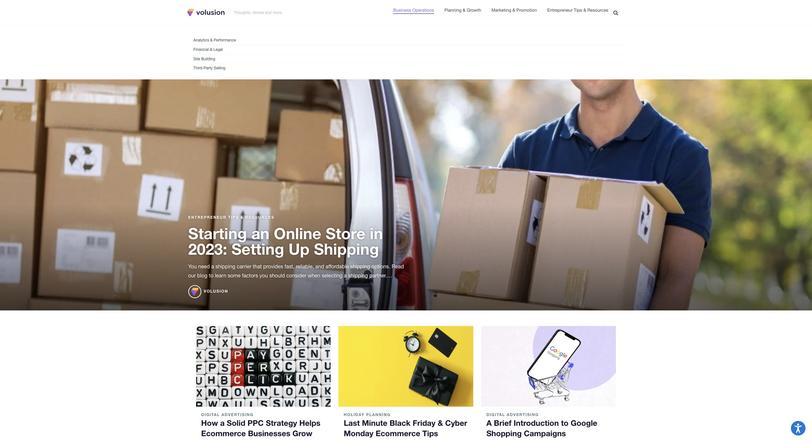 Task type: locate. For each thing, give the bounding box(es) containing it.
1 advertising from the left
[[222, 413, 254, 418]]

0 vertical spatial entrepreneur tips & resources
[[548, 8, 609, 13]]

0 horizontal spatial resources
[[245, 215, 275, 220]]

advertising for introduction
[[507, 413, 539, 418]]

need
[[198, 264, 210, 269]]

0 horizontal spatial entrepreneur tips & resources
[[188, 215, 275, 220]]

some
[[228, 273, 241, 279]]

ppc
[[248, 419, 264, 428]]

starting an online store in 2023: setting up shipping
[[188, 224, 383, 258]]

to right blog at the bottom
[[209, 273, 214, 279]]

0 vertical spatial and
[[265, 10, 272, 15]]

entrepreneur tips & resources
[[548, 8, 609, 13], [188, 215, 275, 220]]

0 horizontal spatial planning
[[367, 413, 391, 418]]

affordable
[[326, 264, 349, 269]]

planning left the growth
[[445, 7, 462, 13]]

a brief introduction to google shopping campaigns image
[[482, 326, 617, 407]]

to inside digital advertising a brief introduction to google shopping campaigns
[[562, 419, 569, 428]]

planning inside holiday planning last minute black friday & cyber monday ecommerce tips
[[367, 413, 391, 418]]

open accessibe: accessibility options, statement and help image
[[795, 424, 803, 434]]

1 horizontal spatial ecommerce
[[376, 429, 421, 438]]

financial & legal
[[194, 47, 223, 52]]

digital inside digital advertising how a solid ppc strategy helps ecommerce businesses grow
[[201, 413, 220, 418]]

0 horizontal spatial a
[[211, 264, 214, 269]]

2 vertical spatial a
[[220, 419, 225, 428]]

0 horizontal spatial digital
[[201, 413, 220, 418]]

tips inside holiday planning last minute black friday & cyber monday ecommerce tips
[[423, 429, 439, 438]]

1 vertical spatial a
[[344, 273, 347, 279]]

reliable,
[[296, 264, 314, 269]]

learn
[[215, 273, 227, 279]]

marketing
[[492, 7, 512, 13]]

factors
[[242, 273, 258, 279]]

1 horizontal spatial a
[[220, 419, 225, 428]]

marketing & promotion
[[492, 7, 537, 13]]

a
[[487, 419, 492, 428]]

ecommerce
[[201, 429, 246, 438], [376, 429, 421, 438]]

1 vertical spatial entrepreneur tips & resources
[[188, 215, 275, 220]]

resources left search image
[[588, 8, 609, 13]]

fast,
[[285, 264, 295, 269]]

campaigns
[[524, 429, 566, 438]]

advertising
[[222, 413, 254, 418], [507, 413, 539, 418]]

advertising inside digital advertising a brief introduction to google shopping campaigns
[[507, 413, 539, 418]]

advertising inside digital advertising how a solid ppc strategy helps ecommerce businesses grow
[[222, 413, 254, 418]]

1 horizontal spatial resources
[[588, 8, 609, 13]]

to inside you need a shipping carrier that provides fast, reliable, and affordable shipping options. read our blog to learn some factors you should consider when selecting a shipping partner.…
[[209, 273, 214, 279]]

0 vertical spatial a
[[211, 264, 214, 269]]

ecommerce down solid
[[201, 429, 246, 438]]

to
[[209, 273, 214, 279], [562, 419, 569, 428]]

and up when
[[316, 264, 324, 269]]

a right how
[[220, 419, 225, 428]]

0 vertical spatial planning
[[445, 7, 462, 13]]

0 horizontal spatial ecommerce
[[201, 429, 246, 438]]

analytics & performance
[[194, 38, 236, 43]]

digital
[[201, 413, 220, 418], [487, 413, 506, 418]]

2023:
[[188, 240, 227, 258]]

digital for how
[[201, 413, 220, 418]]

1 horizontal spatial advertising
[[507, 413, 539, 418]]

1 horizontal spatial to
[[562, 419, 569, 428]]

& right marketing on the right
[[513, 7, 516, 13]]

businesses
[[248, 429, 291, 438]]

1 horizontal spatial and
[[316, 264, 324, 269]]

shopping
[[487, 429, 522, 438]]

legal
[[214, 47, 223, 52]]

digital for a
[[487, 413, 506, 418]]

you need a shipping carrier that provides fast, reliable, and affordable shipping options. read our blog to learn some factors you should consider when selecting a shipping partner.…
[[188, 264, 404, 279]]

you
[[260, 273, 268, 279]]

last
[[344, 419, 360, 428]]

online
[[274, 224, 322, 243]]

financial
[[194, 47, 209, 52]]

& left cyber
[[438, 419, 443, 428]]

0 vertical spatial to
[[209, 273, 214, 279]]

holiday
[[344, 413, 365, 418]]

digital up a
[[487, 413, 506, 418]]

site building
[[194, 57, 215, 61]]

2 vertical spatial tips
[[423, 429, 439, 438]]

that
[[253, 264, 262, 269]]

0 horizontal spatial tips
[[228, 215, 239, 220]]

in
[[370, 224, 383, 243]]

1 vertical spatial and
[[316, 264, 324, 269]]

1 vertical spatial to
[[562, 419, 569, 428]]

setting
[[232, 240, 284, 258]]

building
[[201, 57, 215, 61]]

business operations link
[[394, 7, 434, 14]]

thoughts,
[[234, 10, 252, 15]]

and left "more."
[[265, 10, 272, 15]]

1 vertical spatial tips
[[228, 215, 239, 220]]

a
[[211, 264, 214, 269], [344, 273, 347, 279], [220, 419, 225, 428]]

2 digital from the left
[[487, 413, 506, 418]]

business
[[394, 7, 411, 13]]

0 vertical spatial tips
[[574, 8, 583, 13]]

blog
[[197, 273, 208, 279]]

introduction
[[514, 419, 559, 428]]

1 horizontal spatial planning
[[445, 7, 462, 13]]

volusion
[[204, 289, 228, 294]]

store
[[326, 224, 366, 243]]

& up starting
[[241, 215, 244, 220]]

a right need
[[211, 264, 214, 269]]

and
[[265, 10, 272, 15], [316, 264, 324, 269]]

1 digital from the left
[[201, 413, 220, 418]]

resources
[[588, 8, 609, 13], [245, 215, 275, 220]]

selling
[[214, 66, 226, 70]]

to left google
[[562, 419, 569, 428]]

resources inside starting an online store in 2023: setting up shipping main content
[[245, 215, 275, 220]]

shipping down affordable at the left bottom of page
[[348, 273, 368, 279]]

2 ecommerce from the left
[[376, 429, 421, 438]]

shipping
[[216, 264, 235, 269], [351, 264, 370, 269], [348, 273, 368, 279]]

1 vertical spatial planning
[[367, 413, 391, 418]]

1 ecommerce from the left
[[201, 429, 246, 438]]

analytics & performance link
[[194, 38, 236, 43]]

0 horizontal spatial entrepreneur
[[188, 215, 227, 220]]

digital inside digital advertising a brief introduction to google shopping campaigns
[[487, 413, 506, 418]]

1 vertical spatial entrepreneur
[[188, 215, 227, 220]]

read
[[392, 264, 404, 269]]

advertising up the introduction
[[507, 413, 539, 418]]

& inside holiday planning last minute black friday & cyber monday ecommerce tips
[[438, 419, 443, 428]]

a down affordable at the left bottom of page
[[344, 273, 347, 279]]

1 horizontal spatial tips
[[423, 429, 439, 438]]

search image
[[614, 10, 619, 15]]

ecommerce inside digital advertising how a solid ppc strategy helps ecommerce businesses grow
[[201, 429, 246, 438]]

digital up how
[[201, 413, 220, 418]]

tips
[[574, 8, 583, 13], [228, 215, 239, 220], [423, 429, 439, 438]]

third-
[[194, 66, 204, 70]]

shipping up learn
[[216, 264, 235, 269]]

planning up the minute
[[367, 413, 391, 418]]

ecommerce down black
[[376, 429, 421, 438]]

2 horizontal spatial a
[[344, 273, 347, 279]]

digital advertising a brief introduction to google shopping campaigns
[[487, 413, 598, 438]]

2 advertising from the left
[[507, 413, 539, 418]]

0 vertical spatial resources
[[588, 8, 609, 13]]

resources up an
[[245, 215, 275, 220]]

planning
[[445, 7, 462, 13], [367, 413, 391, 418]]

performance
[[214, 38, 236, 43]]

starting
[[188, 224, 247, 243]]

third-party selling link
[[194, 66, 226, 70]]

advertising up solid
[[222, 413, 254, 418]]

0 horizontal spatial to
[[209, 273, 214, 279]]

&
[[463, 7, 466, 13], [513, 7, 516, 13], [584, 8, 587, 13], [210, 38, 213, 43], [210, 47, 213, 52], [241, 215, 244, 220], [438, 419, 443, 428]]

google
[[571, 419, 598, 428]]

1 horizontal spatial entrepreneur
[[548, 8, 573, 13]]

1 horizontal spatial digital
[[487, 413, 506, 418]]

party
[[204, 66, 213, 70]]

an
[[252, 224, 270, 243]]

entrepreneur
[[548, 8, 573, 13], [188, 215, 227, 220]]

& left legal
[[210, 47, 213, 52]]

shipping left options.
[[351, 264, 370, 269]]

1 vertical spatial resources
[[245, 215, 275, 220]]

0 horizontal spatial advertising
[[222, 413, 254, 418]]



Task type: describe. For each thing, give the bounding box(es) containing it.
solid
[[227, 419, 246, 428]]

shipping
[[314, 240, 379, 258]]

& left search image
[[584, 8, 587, 13]]

promotion
[[517, 7, 537, 13]]

digital advertising how a solid ppc strategy helps ecommerce businesses grow
[[201, 413, 321, 438]]

how a solid ppc strategy helps ecommerce businesses grow image
[[196, 326, 331, 407]]

minute
[[362, 419, 388, 428]]

grow
[[293, 429, 313, 438]]

consider
[[287, 273, 307, 279]]

a inside digital advertising how a solid ppc strategy helps ecommerce businesses grow
[[220, 419, 225, 428]]

2 horizontal spatial tips
[[574, 8, 583, 13]]

& left the growth
[[463, 7, 466, 13]]

0 vertical spatial entrepreneur
[[548, 8, 573, 13]]

volusion link
[[188, 285, 228, 298]]

you
[[188, 264, 197, 269]]

& up financial & legal link
[[210, 38, 213, 43]]

holiday planning last minute black friday & cyber monday ecommerce tips
[[344, 413, 468, 438]]

carrier
[[237, 264, 252, 269]]

stories
[[253, 10, 264, 15]]

how
[[201, 419, 218, 428]]

starting an online store in 2023: setting up shipping main content
[[0, 25, 813, 443]]

cyber
[[446, 419, 468, 428]]

marketing & promotion link
[[492, 7, 537, 14]]

and inside you need a shipping carrier that provides fast, reliable, and affordable shipping options. read our blog to learn some factors you should consider when selecting a shipping partner.…
[[316, 264, 324, 269]]

partner.…
[[370, 273, 392, 279]]

strategy
[[266, 419, 297, 428]]

site building link
[[194, 57, 215, 61]]

options.
[[372, 264, 391, 269]]

black
[[390, 419, 411, 428]]

selecting
[[322, 273, 343, 279]]

entrepreneur inside starting an online store in 2023: setting up shipping main content
[[188, 215, 227, 220]]

planning & growth link
[[445, 7, 482, 14]]

financial & legal link
[[194, 47, 223, 52]]

entrepreneur tips & resources link
[[548, 7, 609, 14]]

0 horizontal spatial and
[[265, 10, 272, 15]]

operations
[[413, 7, 434, 13]]

business operations
[[394, 7, 434, 13]]

monday
[[344, 429, 374, 438]]

1 horizontal spatial entrepreneur tips & resources
[[548, 8, 609, 13]]

should
[[270, 273, 285, 279]]

friday
[[413, 419, 436, 428]]

entrepreneur tips & resources inside starting an online store in 2023: setting up shipping main content
[[188, 215, 275, 220]]

ecommerce inside holiday planning last minute black friday & cyber monday ecommerce tips
[[376, 429, 421, 438]]

brief
[[494, 419, 512, 428]]

thoughts, stories and more.
[[234, 10, 283, 15]]

our
[[188, 273, 196, 279]]

site
[[194, 57, 200, 61]]

up
[[289, 240, 310, 258]]

growth
[[467, 7, 482, 13]]

provides
[[263, 264, 283, 269]]

more.
[[273, 10, 283, 15]]

planning & growth
[[445, 7, 482, 13]]

advertising for solid
[[222, 413, 254, 418]]

analytics
[[194, 38, 209, 43]]

last minute black friday & cyber monday ecommerce tips image
[[339, 326, 474, 407]]

helps
[[300, 419, 321, 428]]

when
[[308, 273, 321, 279]]

third-party selling
[[194, 66, 226, 70]]



Task type: vqa. For each thing, say whether or not it's contained in the screenshot.
search icon
yes



